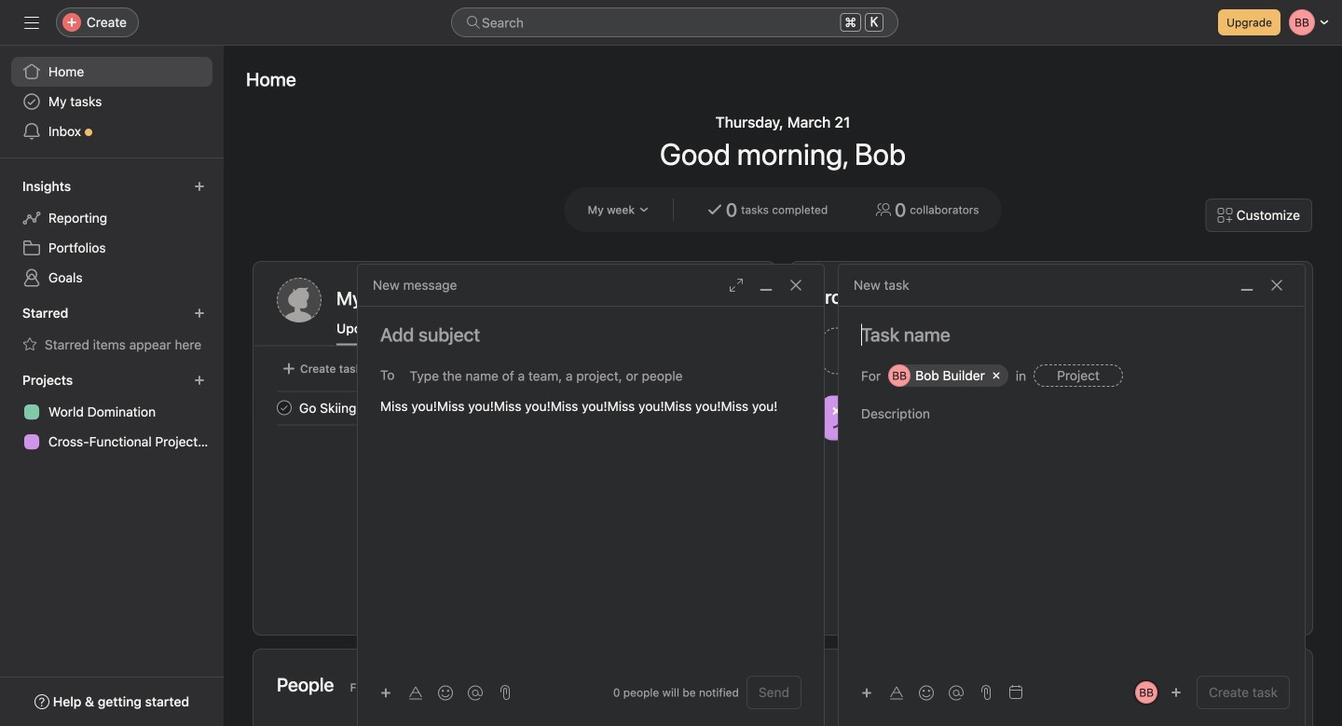 Task type: locate. For each thing, give the bounding box(es) containing it.
toolbar for 1st dialog from the right
[[854, 679, 974, 706]]

close image
[[789, 278, 804, 293], [1270, 278, 1285, 293]]

2 at mention image from the left
[[949, 686, 964, 701]]

0 horizontal spatial close image
[[789, 278, 804, 293]]

dialog
[[358, 265, 824, 726], [839, 265, 1306, 726]]

1 horizontal spatial dialog
[[839, 265, 1306, 726]]

1 toolbar from the left
[[373, 679, 492, 706]]

None field
[[451, 7, 899, 37]]

new project or portfolio image
[[194, 375, 205, 386]]

Mark complete checkbox
[[273, 397, 296, 419]]

1 horizontal spatial toolbar
[[854, 679, 974, 706]]

Task name text field
[[839, 322, 1306, 348]]

insert an object image
[[862, 688, 873, 699]]

0 horizontal spatial dialog
[[358, 265, 824, 726]]

projects element
[[0, 364, 224, 461]]

2 close image from the left
[[1270, 278, 1285, 293]]

minimize image
[[759, 278, 774, 293], [1240, 278, 1255, 293]]

2 minimize image from the left
[[1240, 278, 1255, 293]]

Add subject text field
[[358, 322, 824, 348]]

1 horizontal spatial list item
[[814, 323, 1052, 380]]

1 horizontal spatial minimize image
[[1240, 278, 1255, 293]]

starred element
[[0, 297, 224, 364]]

0 horizontal spatial at mention image
[[468, 686, 483, 701]]

Type the name of a team, a project, or people text field
[[410, 365, 792, 387]]

2 toolbar from the left
[[854, 679, 974, 706]]

list item
[[814, 323, 1052, 380], [255, 391, 776, 425]]

at mention image right insert an object image
[[949, 686, 964, 701]]

formatting image
[[408, 686, 423, 701]]

new insights image
[[194, 181, 205, 192]]

0 horizontal spatial minimize image
[[759, 278, 774, 293]]

rocket image
[[1071, 340, 1093, 362]]

add profile photo image
[[277, 278, 322, 323]]

0 vertical spatial list item
[[814, 323, 1052, 380]]

at mention image
[[468, 686, 483, 701], [949, 686, 964, 701]]

emoji image
[[438, 686, 453, 701]]

line_and_symbols image
[[833, 407, 855, 429]]

0 horizontal spatial toolbar
[[373, 679, 492, 706]]

toolbar
[[373, 679, 492, 706], [854, 679, 974, 706]]

insights element
[[0, 170, 224, 297]]

mark complete image
[[273, 397, 296, 419]]

1 at mention image from the left
[[468, 686, 483, 701]]

1 minimize image from the left
[[759, 278, 774, 293]]

at mention image right emoji icon
[[468, 686, 483, 701]]

1 vertical spatial list item
[[255, 391, 776, 425]]

1 horizontal spatial at mention image
[[949, 686, 964, 701]]

1 horizontal spatial close image
[[1270, 278, 1285, 293]]

expand popout to full screen image
[[729, 278, 744, 293]]



Task type: describe. For each thing, give the bounding box(es) containing it.
1 dialog from the left
[[358, 265, 824, 726]]

toolbar for 1st dialog from the left
[[373, 679, 492, 706]]

add or remove collaborators from this task image
[[1171, 687, 1183, 698]]

insert an object image
[[380, 688, 392, 699]]

global element
[[0, 46, 224, 158]]

1 close image from the left
[[789, 278, 804, 293]]

add items to starred image
[[194, 308, 205, 319]]

hide sidebar image
[[24, 15, 39, 30]]

Search tasks, projects, and more text field
[[451, 7, 899, 37]]

2 dialog from the left
[[839, 265, 1306, 726]]

0 horizontal spatial list item
[[255, 391, 776, 425]]



Task type: vqa. For each thing, say whether or not it's contained in the screenshot.
New Project Or Portfolio 'image'
yes



